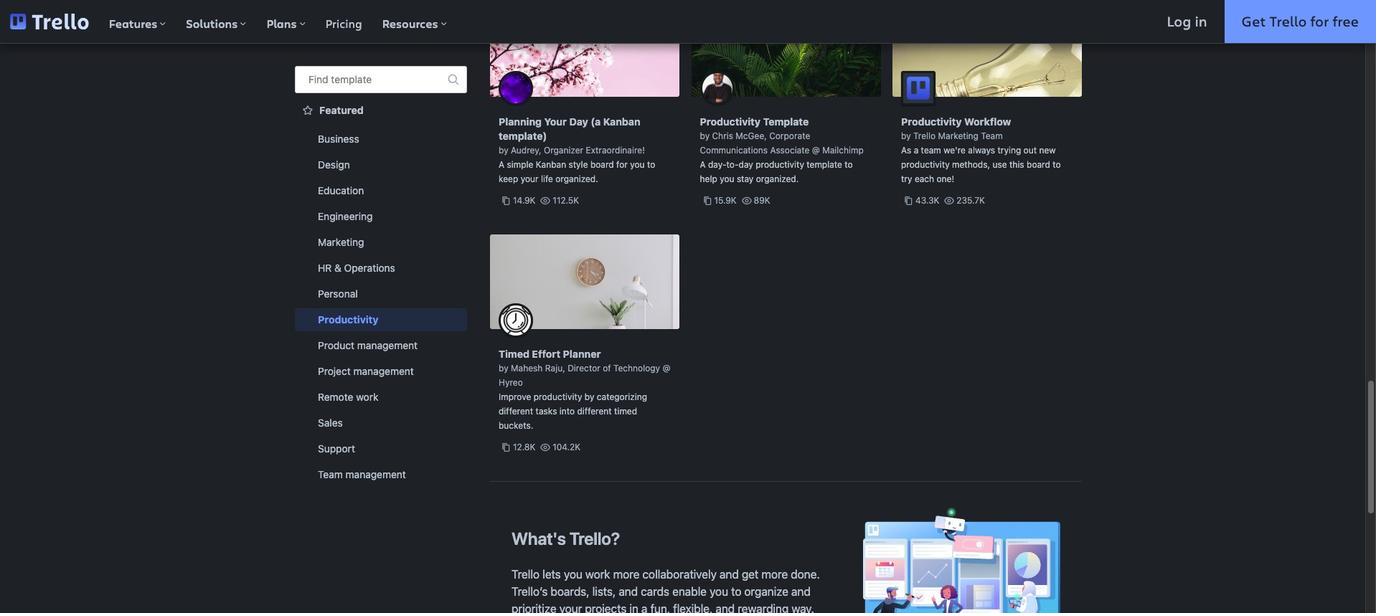 Task type: describe. For each thing, give the bounding box(es) containing it.
improve
[[499, 392, 531, 403]]

and up way.
[[792, 586, 811, 599]]

12.8k
[[513, 442, 536, 453]]

mailchimp
[[823, 145, 864, 156]]

mahesh raju, director of technology @ hyreo image
[[499, 304, 533, 338]]

(a
[[591, 116, 601, 128]]

productivity template by chris mcgee, corporate communications associate @ mailchimp a day-to-day productivity template to help you stay organized.
[[700, 116, 864, 184]]

you inside planning your day (a kanban template) by audrey, organizer extraordinaire! a simple kanban style board for you to keep your life organized.
[[630, 159, 645, 170]]

featured
[[319, 104, 364, 116]]

engineering link
[[295, 205, 467, 228]]

to inside trello lets you work more collaboratively and get more done. trello's boards, lists, and cards enable you to organize and prioritize your projects in a fun, flexible, and rewarding way.
[[732, 586, 742, 599]]

resources button
[[372, 0, 457, 43]]

productivity for productivity template
[[756, 159, 805, 170]]

0 vertical spatial for
[[1311, 11, 1330, 31]]

of
[[603, 363, 611, 374]]

you inside productivity template by chris mcgee, corporate communications associate @ mailchimp a day-to-day productivity template to help you stay organized.
[[720, 174, 735, 184]]

business link
[[295, 128, 467, 151]]

featured link
[[295, 99, 467, 122]]

way.
[[792, 603, 815, 614]]

112.5k
[[553, 195, 579, 206]]

template
[[763, 116, 809, 128]]

hr
[[318, 262, 332, 274]]

to-
[[727, 159, 739, 170]]

team
[[921, 145, 942, 156]]

in inside trello lets you work more collaboratively and get more done. trello's boards, lists, and cards enable you to organize and prioritize your projects in a fun, flexible, and rewarding way.
[[630, 603, 639, 614]]

methods,
[[953, 159, 991, 170]]

planning your day (a kanban template) by audrey, organizer extraordinaire! a simple kanban style board for you to keep your life organized.
[[499, 116, 656, 184]]

extraordinaire!
[[586, 145, 645, 156]]

trello inside productivity workflow by trello marketing team as a team we're always trying out new productivity methods, use this board to try each one!
[[914, 131, 936, 141]]

organize
[[745, 586, 789, 599]]

get trello for free link
[[1225, 0, 1377, 43]]

2 different from the left
[[578, 406, 612, 417]]

product management
[[318, 340, 418, 352]]

free
[[1333, 11, 1360, 31]]

0 vertical spatial work
[[356, 391, 379, 403]]

support
[[318, 443, 355, 455]]

sales
[[318, 417, 343, 429]]

by down director
[[585, 392, 595, 403]]

board inside planning your day (a kanban template) by audrey, organizer extraordinaire! a simple kanban style board for you to keep your life organized.
[[591, 159, 614, 170]]

planner
[[563, 348, 601, 360]]

find template
[[309, 73, 372, 85]]

trello's
[[512, 586, 548, 599]]

done.
[[791, 569, 820, 581]]

pricing link
[[316, 0, 372, 43]]

productivity for productivity workflow
[[902, 159, 950, 170]]

workflow
[[965, 116, 1012, 128]]

design link
[[295, 154, 467, 177]]

trello inside trello lets you work more collaboratively and get more done. trello's boards, lists, and cards enable you to organize and prioritize your projects in a fun, flexible, and rewarding way.
[[512, 569, 540, 581]]

chris
[[712, 131, 734, 141]]

corporate
[[770, 131, 811, 141]]

director
[[568, 363, 601, 374]]

each
[[915, 174, 935, 184]]

resources
[[382, 16, 438, 32]]

cards
[[641, 586, 670, 599]]

we're
[[944, 145, 966, 156]]

productivity for productivity template
[[700, 116, 761, 128]]

1 horizontal spatial kanban
[[604, 116, 641, 128]]

management for team management
[[346, 469, 406, 481]]

this
[[1010, 159, 1025, 170]]

features
[[109, 16, 157, 32]]

to inside planning your day (a kanban template) by audrey, organizer extraordinaire! a simple kanban style board for you to keep your life organized.
[[647, 159, 656, 170]]

sales link
[[295, 412, 467, 435]]

solutions button
[[176, 0, 257, 43]]

0 horizontal spatial marketing
[[318, 236, 364, 248]]

rewarding
[[738, 603, 789, 614]]

organized. inside planning your day (a kanban template) by audrey, organizer extraordinaire! a simple kanban style board for you to keep your life organized.
[[556, 174, 599, 184]]

communications
[[700, 145, 768, 156]]

management for product management
[[357, 340, 418, 352]]

team management
[[318, 469, 406, 481]]

log in link
[[1150, 0, 1225, 43]]

a for productivity template
[[700, 159, 706, 170]]

Find template field
[[295, 66, 467, 93]]

hr & operations link
[[295, 257, 467, 280]]

personal
[[318, 288, 358, 300]]

1 different from the left
[[499, 406, 534, 417]]

timed
[[615, 406, 638, 417]]

log in
[[1168, 11, 1208, 31]]

by inside productivity workflow by trello marketing team as a team we're always trying out new productivity methods, use this board to try each one!
[[902, 131, 911, 141]]

by inside planning your day (a kanban template) by audrey, organizer extraordinaire! a simple kanban style board for you to keep your life organized.
[[499, 145, 509, 156]]

2 more from the left
[[762, 569, 788, 581]]

solutions
[[186, 16, 238, 32]]

day-
[[708, 159, 727, 170]]

1 more from the left
[[614, 569, 640, 581]]

support link
[[295, 438, 467, 461]]

&
[[335, 262, 342, 274]]

trello marketing team image
[[902, 71, 936, 106]]

0 horizontal spatial productivity
[[318, 314, 379, 326]]

try
[[902, 174, 913, 184]]

stay
[[737, 174, 754, 184]]

technology
[[614, 363, 661, 374]]

education link
[[295, 179, 467, 202]]

style
[[569, 159, 588, 170]]

14.9k
[[513, 195, 536, 206]]

organizer
[[544, 145, 584, 156]]

operations
[[344, 262, 395, 274]]

template)
[[499, 130, 547, 142]]

audrey,
[[511, 145, 542, 156]]

15.9k
[[715, 195, 737, 206]]

education
[[318, 184, 364, 197]]

fun,
[[651, 603, 671, 614]]

projects
[[585, 603, 627, 614]]



Task type: vqa. For each thing, say whether or not it's contained in the screenshot.


Task type: locate. For each thing, give the bounding box(es) containing it.
chris mcgee, corporate communications associate @ mailchimp image
[[700, 71, 735, 106]]

in
[[1196, 11, 1208, 31], [630, 603, 639, 614]]

what's trello?
[[512, 529, 620, 549]]

remote work
[[318, 391, 379, 403]]

features button
[[99, 0, 176, 43]]

to
[[647, 159, 656, 170], [845, 159, 853, 170], [1053, 159, 1061, 170], [732, 586, 742, 599]]

1 horizontal spatial template
[[807, 159, 843, 170]]

organized.
[[556, 174, 599, 184], [756, 174, 799, 184]]

day
[[570, 116, 589, 128]]

0 vertical spatial trello
[[1270, 11, 1307, 31]]

1 vertical spatial in
[[630, 603, 639, 614]]

collaboratively
[[643, 569, 717, 581]]

template up the featured
[[331, 73, 372, 85]]

1 horizontal spatial different
[[578, 406, 612, 417]]

always
[[969, 145, 996, 156]]

1 horizontal spatial @
[[812, 145, 820, 156]]

personal link
[[295, 283, 467, 306]]

trello image
[[10, 13, 89, 30], [10, 13, 89, 29]]

and left get
[[720, 569, 739, 581]]

1 horizontal spatial marketing
[[939, 131, 979, 141]]

for left free at right top
[[1311, 11, 1330, 31]]

one!
[[937, 174, 955, 184]]

0 horizontal spatial for
[[617, 159, 628, 170]]

0 horizontal spatial a
[[499, 159, 505, 170]]

1 vertical spatial @
[[663, 363, 671, 374]]

your inside trello lets you work more collaboratively and get more done. trello's boards, lists, and cards enable you to organize and prioritize your projects in a fun, flexible, and rewarding way.
[[560, 603, 582, 614]]

your inside planning your day (a kanban template) by audrey, organizer extraordinaire! a simple kanban style board for you to keep your life organized.
[[521, 174, 539, 184]]

you down to-
[[720, 174, 735, 184]]

2 vertical spatial management
[[346, 469, 406, 481]]

different right into
[[578, 406, 612, 417]]

0 vertical spatial @
[[812, 145, 820, 156]]

trello right get
[[1270, 11, 1307, 31]]

work up lists,
[[586, 569, 611, 581]]

productivity up into
[[534, 392, 582, 403]]

trello up 'trello's'
[[512, 569, 540, 581]]

your
[[521, 174, 539, 184], [560, 603, 582, 614]]

board inside productivity workflow by trello marketing team as a team we're always trying out new productivity methods, use this board to try each one!
[[1027, 159, 1051, 170]]

a inside planning your day (a kanban template) by audrey, organizer extraordinaire! a simple kanban style board for you to keep your life organized.
[[499, 159, 505, 170]]

0 vertical spatial marketing
[[939, 131, 979, 141]]

0 horizontal spatial work
[[356, 391, 379, 403]]

organized. up 89k
[[756, 174, 799, 184]]

kanban right (a
[[604, 116, 641, 128]]

productivity inside productivity template by chris mcgee, corporate communications associate @ mailchimp a day-to-day productivity template to help you stay organized.
[[700, 116, 761, 128]]

productivity up chris
[[700, 116, 761, 128]]

organized. down the style
[[556, 174, 599, 184]]

2 organized. from the left
[[756, 174, 799, 184]]

simple
[[507, 159, 534, 170]]

1 vertical spatial your
[[560, 603, 582, 614]]

your down boards,
[[560, 603, 582, 614]]

work
[[356, 391, 379, 403], [586, 569, 611, 581]]

enable
[[673, 586, 707, 599]]

productivity down associate
[[756, 159, 805, 170]]

team down workflow
[[982, 131, 1003, 141]]

marketing up we're at right top
[[939, 131, 979, 141]]

0 horizontal spatial kanban
[[536, 159, 567, 170]]

1 vertical spatial kanban
[[536, 159, 567, 170]]

for down extraordinaire! in the top left of the page
[[617, 159, 628, 170]]

0 vertical spatial kanban
[[604, 116, 641, 128]]

marketing
[[939, 131, 979, 141], [318, 236, 364, 248]]

1 horizontal spatial board
[[1027, 159, 1051, 170]]

1 vertical spatial team
[[318, 469, 343, 481]]

kanban up life
[[536, 159, 567, 170]]

2 horizontal spatial productivity
[[902, 116, 962, 128]]

management for project management
[[354, 365, 414, 378]]

your down simple
[[521, 174, 539, 184]]

@ inside productivity template by chris mcgee, corporate communications associate @ mailchimp a day-to-day productivity template to help you stay organized.
[[812, 145, 820, 156]]

0 horizontal spatial team
[[318, 469, 343, 481]]

0 horizontal spatial trello
[[512, 569, 540, 581]]

0 horizontal spatial @
[[663, 363, 671, 374]]

to inside productivity workflow by trello marketing team as a team we're always trying out new productivity methods, use this board to try each one!
[[1053, 159, 1061, 170]]

more up organize
[[762, 569, 788, 581]]

and right flexible,
[[716, 603, 735, 614]]

marketing up &
[[318, 236, 364, 248]]

what's
[[512, 529, 566, 549]]

1 board from the left
[[591, 159, 614, 170]]

by up the 'as'
[[902, 131, 911, 141]]

@ inside timed effort planner by mahesh raju, director of technology @ hyreo improve productivity by categorizing different tasks into different timed buckets.
[[663, 363, 671, 374]]

planning
[[499, 116, 542, 128]]

0 vertical spatial your
[[521, 174, 539, 184]]

productivity
[[756, 159, 805, 170], [902, 159, 950, 170], [534, 392, 582, 403]]

trello up team
[[914, 131, 936, 141]]

management down productivity link
[[357, 340, 418, 352]]

a inside productivity workflow by trello marketing team as a team we're always trying out new productivity methods, use this board to try each one!
[[914, 145, 919, 156]]

a right the 'as'
[[914, 145, 919, 156]]

0 horizontal spatial template
[[331, 73, 372, 85]]

to inside productivity template by chris mcgee, corporate communications associate @ mailchimp a day-to-day productivity template to help you stay organized.
[[845, 159, 853, 170]]

a inside productivity template by chris mcgee, corporate communications associate @ mailchimp a day-to-day productivity template to help you stay organized.
[[700, 159, 706, 170]]

1 horizontal spatial work
[[586, 569, 611, 581]]

1 vertical spatial management
[[354, 365, 414, 378]]

work inside trello lets you work more collaboratively and get more done. trello's boards, lists, and cards enable you to organize and prioritize your projects in a fun, flexible, and rewarding way.
[[586, 569, 611, 581]]

kanban
[[604, 116, 641, 128], [536, 159, 567, 170]]

log
[[1168, 11, 1192, 31]]

get trello for free
[[1242, 11, 1360, 31]]

1 horizontal spatial your
[[560, 603, 582, 614]]

in left fun, at the left of page
[[630, 603, 639, 614]]

a for planning your day (a kanban template)
[[499, 159, 505, 170]]

a up keep
[[499, 159, 505, 170]]

productivity inside productivity template by chris mcgee, corporate communications associate @ mailchimp a day-to-day productivity template to help you stay organized.
[[756, 159, 805, 170]]

template inside productivity template by chris mcgee, corporate communications associate @ mailchimp a day-to-day productivity template to help you stay organized.
[[807, 159, 843, 170]]

template down "mailchimp"
[[807, 159, 843, 170]]

your
[[544, 116, 567, 128]]

1 vertical spatial for
[[617, 159, 628, 170]]

to down "mailchimp"
[[845, 159, 853, 170]]

different up buckets.
[[499, 406, 534, 417]]

0 horizontal spatial your
[[521, 174, 539, 184]]

product management link
[[295, 335, 467, 357]]

1 horizontal spatial team
[[982, 131, 1003, 141]]

management down support link
[[346, 469, 406, 481]]

engineering
[[318, 210, 373, 223]]

pricing
[[326, 16, 362, 31]]

flexible,
[[673, 603, 713, 614]]

marketing inside productivity workflow by trello marketing team as a team we're always trying out new productivity methods, use this board to try each one!
[[939, 131, 979, 141]]

1 horizontal spatial in
[[1196, 11, 1208, 31]]

1 vertical spatial work
[[586, 569, 611, 581]]

235.7k
[[957, 195, 986, 206]]

work down project management
[[356, 391, 379, 403]]

team
[[982, 131, 1003, 141], [318, 469, 343, 481]]

timed
[[499, 348, 530, 360]]

productivity inside timed effort planner by mahesh raju, director of technology @ hyreo improve productivity by categorizing different tasks into different timed buckets.
[[534, 392, 582, 403]]

and right lists,
[[619, 586, 638, 599]]

remote work link
[[295, 386, 467, 409]]

1 a from the left
[[499, 159, 505, 170]]

1 vertical spatial marketing
[[318, 236, 364, 248]]

for inside planning your day (a kanban template) by audrey, organizer extraordinaire! a simple kanban style board for you to keep your life organized.
[[617, 159, 628, 170]]

lets
[[543, 569, 561, 581]]

trying
[[998, 145, 1022, 156]]

different
[[499, 406, 534, 417], [578, 406, 612, 417]]

productivity up each
[[902, 159, 950, 170]]

a
[[499, 159, 505, 170], [700, 159, 706, 170]]

buckets.
[[499, 421, 534, 431]]

0 horizontal spatial organized.
[[556, 174, 599, 184]]

0 horizontal spatial a
[[642, 603, 648, 614]]

trello?
[[570, 529, 620, 549]]

0 horizontal spatial productivity
[[534, 392, 582, 403]]

template inside field
[[331, 73, 372, 85]]

by inside productivity template by chris mcgee, corporate communications associate @ mailchimp a day-to-day productivity template to help you stay organized.
[[700, 131, 710, 141]]

use
[[993, 159, 1008, 170]]

1 horizontal spatial trello
[[914, 131, 936, 141]]

productivity inside productivity workflow by trello marketing team as a team we're always trying out new productivity methods, use this board to try each one!
[[902, 116, 962, 128]]

you down extraordinaire! in the top left of the page
[[630, 159, 645, 170]]

1 horizontal spatial a
[[700, 159, 706, 170]]

a left fun, at the left of page
[[642, 603, 648, 614]]

associate
[[771, 145, 810, 156]]

1 horizontal spatial productivity
[[700, 116, 761, 128]]

by left chris
[[700, 131, 710, 141]]

management
[[357, 340, 418, 352], [354, 365, 414, 378], [346, 469, 406, 481]]

plans button
[[257, 0, 316, 43]]

by up simple
[[499, 145, 509, 156]]

89k
[[754, 195, 771, 206]]

tasks
[[536, 406, 557, 417]]

hr & operations
[[318, 262, 395, 274]]

2 vertical spatial trello
[[512, 569, 540, 581]]

0 vertical spatial management
[[357, 340, 418, 352]]

template
[[331, 73, 372, 85], [807, 159, 843, 170]]

0 vertical spatial team
[[982, 131, 1003, 141]]

get
[[1242, 11, 1267, 31]]

0 horizontal spatial different
[[499, 406, 534, 417]]

trello
[[1270, 11, 1307, 31], [914, 131, 936, 141], [512, 569, 540, 581]]

1 vertical spatial trello
[[914, 131, 936, 141]]

43.3k
[[916, 195, 940, 206]]

more
[[614, 569, 640, 581], [762, 569, 788, 581]]

1 horizontal spatial for
[[1311, 11, 1330, 31]]

team down support at left
[[318, 469, 343, 481]]

2 a from the left
[[700, 159, 706, 170]]

to down new
[[1053, 159, 1061, 170]]

0 horizontal spatial more
[[614, 569, 640, 581]]

product
[[318, 340, 355, 352]]

you
[[630, 159, 645, 170], [720, 174, 735, 184], [564, 569, 583, 581], [710, 586, 729, 599]]

into
[[560, 406, 575, 417]]

2 horizontal spatial trello
[[1270, 11, 1307, 31]]

in inside log in link
[[1196, 11, 1208, 31]]

out
[[1024, 145, 1037, 156]]

productivity up team
[[902, 116, 962, 128]]

project management link
[[295, 360, 467, 383]]

team management link
[[295, 464, 467, 487]]

1 vertical spatial a
[[642, 603, 648, 614]]

project
[[318, 365, 351, 378]]

0 vertical spatial a
[[914, 145, 919, 156]]

new
[[1040, 145, 1056, 156]]

1 horizontal spatial productivity
[[756, 159, 805, 170]]

categorizing
[[597, 392, 647, 403]]

0 vertical spatial template
[[331, 73, 372, 85]]

2 horizontal spatial productivity
[[902, 159, 950, 170]]

104.2k
[[553, 442, 581, 453]]

you up boards,
[[564, 569, 583, 581]]

a left the day-
[[700, 159, 706, 170]]

project management
[[318, 365, 414, 378]]

in right 'log'
[[1196, 11, 1208, 31]]

to left organize
[[732, 586, 742, 599]]

productivity inside productivity workflow by trello marketing team as a team we're always trying out new productivity methods, use this board to try each one!
[[902, 159, 950, 170]]

1 organized. from the left
[[556, 174, 599, 184]]

raju,
[[545, 363, 566, 374]]

board down extraordinaire! in the top left of the page
[[591, 159, 614, 170]]

a inside trello lets you work more collaboratively and get more done. trello's boards, lists, and cards enable you to organize and prioritize your projects in a fun, flexible, and rewarding way.
[[642, 603, 648, 614]]

@ right associate
[[812, 145, 820, 156]]

0 vertical spatial in
[[1196, 11, 1208, 31]]

1 horizontal spatial organized.
[[756, 174, 799, 184]]

organized. inside productivity template by chris mcgee, corporate communications associate @ mailchimp a day-to-day productivity template to help you stay organized.
[[756, 174, 799, 184]]

get
[[742, 569, 759, 581]]

design
[[318, 159, 350, 171]]

team inside productivity workflow by trello marketing team as a team we're always trying out new productivity methods, use this board to try each one!
[[982, 131, 1003, 141]]

1 vertical spatial template
[[807, 159, 843, 170]]

0 horizontal spatial in
[[630, 603, 639, 614]]

by up hyreo
[[499, 363, 509, 374]]

more up lists,
[[614, 569, 640, 581]]

productivity link
[[295, 309, 467, 332]]

mcgee,
[[736, 131, 767, 141]]

plans
[[267, 16, 297, 32]]

timed effort planner by mahesh raju, director of technology @ hyreo improve productivity by categorizing different tasks into different timed buckets.
[[499, 348, 671, 431]]

1 horizontal spatial a
[[914, 145, 919, 156]]

find
[[309, 73, 329, 85]]

you right enable
[[710, 586, 729, 599]]

2 board from the left
[[1027, 159, 1051, 170]]

management down product management link
[[354, 365, 414, 378]]

@ right technology
[[663, 363, 671, 374]]

@
[[812, 145, 820, 156], [663, 363, 671, 374]]

1 horizontal spatial more
[[762, 569, 788, 581]]

marketing link
[[295, 231, 467, 254]]

to left the day-
[[647, 159, 656, 170]]

productivity down personal
[[318, 314, 379, 326]]

board down the out
[[1027, 159, 1051, 170]]

life
[[541, 174, 553, 184]]

productivity for productivity workflow
[[902, 116, 962, 128]]

business
[[318, 133, 359, 145]]

audrey, organizer extraordinaire! image
[[499, 71, 533, 106]]

0 horizontal spatial board
[[591, 159, 614, 170]]



